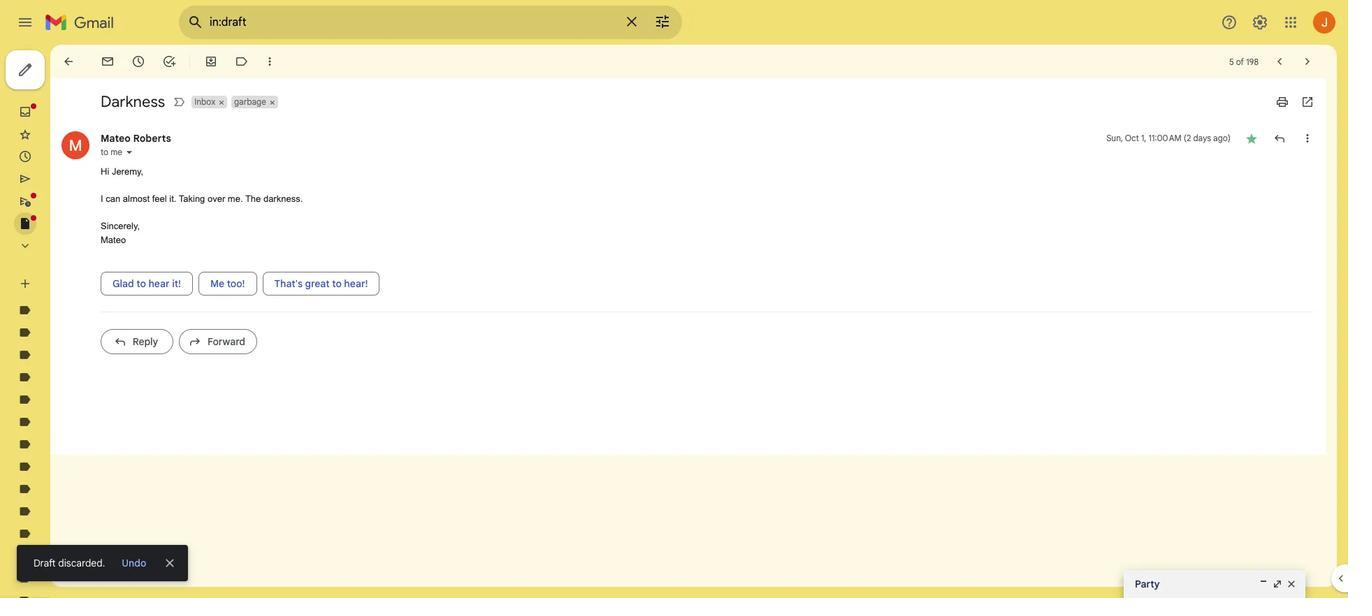 Task type: locate. For each thing, give the bounding box(es) containing it.
5 of 198
[[1230, 56, 1259, 67]]

mateo up me
[[101, 132, 131, 145]]

mateo down sincerely, on the top
[[101, 235, 126, 245]]

sun, oct 1, 11:00 am (2 days ago) cell
[[1107, 131, 1231, 145]]

to
[[101, 147, 108, 157], [137, 278, 146, 290], [332, 278, 342, 290]]

pop out image
[[1272, 579, 1284, 590]]

draft discarded.
[[34, 557, 105, 570]]

sun,
[[1107, 133, 1124, 143]]

can
[[106, 194, 120, 204]]

snooze image
[[131, 55, 145, 69]]

1 mateo from the top
[[101, 132, 131, 145]]

to me
[[101, 147, 122, 157]]

to left me
[[101, 147, 108, 157]]

inbox
[[195, 96, 215, 107]]

darkness.
[[264, 194, 303, 204]]

alert
[[17, 32, 1326, 582]]

me
[[111, 147, 122, 157]]

(2
[[1184, 133, 1192, 143]]

None search field
[[179, 6, 682, 39]]

0 horizontal spatial to
[[101, 147, 108, 157]]

discarded.
[[58, 557, 105, 570]]

i
[[101, 194, 103, 204]]

it!
[[172, 278, 181, 290]]

inbox button
[[192, 96, 217, 108]]

me
[[210, 278, 224, 290]]

alert containing draft discarded.
[[17, 32, 1326, 582]]

forward
[[208, 336, 245, 348]]

garbage
[[234, 96, 266, 107]]

forward link
[[179, 329, 257, 354]]

clear search image
[[618, 8, 646, 36]]

11:00 am
[[1149, 133, 1182, 143]]

draft
[[34, 557, 56, 570]]

mateo
[[101, 132, 131, 145], [101, 235, 126, 245]]

reply
[[133, 336, 158, 348]]

taking
[[179, 194, 205, 204]]

2 horizontal spatial to
[[332, 278, 342, 290]]

green star image
[[1245, 131, 1259, 145]]

to left hear on the left top
[[137, 278, 146, 290]]

that's great to hear!
[[274, 278, 368, 290]]

0 vertical spatial mateo
[[101, 132, 131, 145]]

feel
[[152, 194, 167, 204]]

navigation
[[0, 45, 168, 598]]

minimize image
[[1258, 579, 1270, 590]]

1 vertical spatial mateo
[[101, 235, 126, 245]]

1,
[[1142, 133, 1147, 143]]

ago)
[[1214, 133, 1231, 143]]

green-star checkbox
[[1245, 131, 1259, 145]]

support image
[[1221, 14, 1238, 31]]

me too!
[[210, 278, 245, 290]]

undo
[[122, 557, 146, 570]]

it.
[[169, 194, 176, 204]]

hear!
[[344, 278, 368, 290]]

2 mateo from the top
[[101, 235, 126, 245]]

move to inbox image
[[204, 55, 218, 69]]

5
[[1230, 56, 1234, 67]]

older image
[[1301, 55, 1315, 69]]

1 horizontal spatial to
[[137, 278, 146, 290]]

over
[[208, 194, 225, 204]]

that's great to hear! button
[[263, 272, 380, 296]]

to left hear!
[[332, 278, 342, 290]]



Task type: describe. For each thing, give the bounding box(es) containing it.
add to tasks image
[[162, 55, 176, 69]]

me.
[[228, 194, 243, 204]]

advanced search options image
[[649, 8, 677, 36]]

of
[[1237, 56, 1245, 67]]

glad
[[113, 278, 134, 290]]

great
[[305, 278, 330, 290]]

jeremy,
[[112, 166, 143, 177]]

close image
[[1286, 579, 1298, 590]]

settings image
[[1252, 14, 1269, 31]]

hi jeremy,
[[101, 166, 143, 177]]

undo link
[[116, 551, 152, 576]]

darkness
[[101, 92, 165, 111]]

198
[[1247, 56, 1259, 67]]

newer image
[[1273, 55, 1287, 69]]

almost
[[123, 194, 150, 204]]

days
[[1194, 133, 1212, 143]]

that's
[[274, 278, 303, 290]]

back to drafts image
[[62, 55, 76, 69]]

hi
[[101, 166, 109, 177]]

sincerely, mateo
[[101, 221, 140, 245]]

show details image
[[125, 148, 134, 157]]

reply link
[[101, 329, 173, 354]]

sun, oct 1, 11:00 am (2 days ago)
[[1107, 133, 1231, 143]]

garbage button
[[231, 96, 268, 108]]

sincerely,
[[101, 221, 140, 231]]

gmail image
[[45, 8, 121, 36]]

main menu image
[[17, 14, 34, 31]]

i can almost feel it. taking over me. the darkness.
[[101, 194, 303, 204]]

me too! button
[[199, 272, 257, 296]]

more image
[[263, 55, 277, 69]]

roberts
[[133, 132, 171, 145]]

labels image
[[235, 55, 249, 69]]

mateo roberts
[[101, 132, 171, 145]]

party
[[1135, 578, 1160, 591]]

too!
[[227, 278, 245, 290]]

glad to hear it!
[[113, 278, 181, 290]]

hear
[[149, 278, 170, 290]]

glad to hear it! button
[[101, 272, 193, 296]]

Search mail text field
[[210, 15, 615, 29]]

mateo inside sincerely, mateo
[[101, 235, 126, 245]]

oct
[[1126, 133, 1139, 143]]

the
[[245, 194, 261, 204]]

search mail image
[[183, 10, 208, 35]]

mark as unread image
[[101, 55, 115, 69]]



Task type: vqa. For each thing, say whether or not it's contained in the screenshot.
Glad to hear it! button
yes



